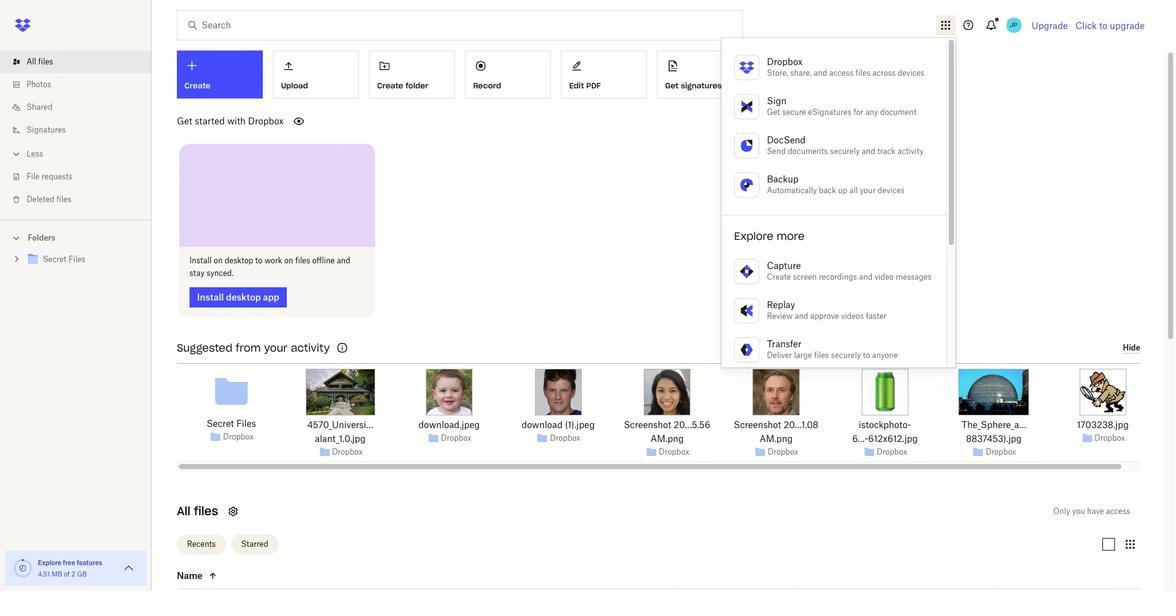Task type: vqa. For each thing, say whether or not it's contained in the screenshot.
cell
no



Task type: locate. For each thing, give the bounding box(es) containing it.
securely inside transfer deliver large files securely to anyone
[[831, 351, 861, 360]]

files right the deleted
[[57, 195, 71, 204]]

up
[[838, 186, 848, 195]]

secure
[[782, 107, 806, 117]]

4.51
[[38, 571, 50, 578]]

desktop
[[225, 256, 253, 265]]

dropbox link for istockphoto- 6…-612x612.jpg
[[877, 446, 907, 459]]

0 vertical spatial to
[[1099, 20, 1108, 31]]

mb
[[52, 571, 62, 578]]

grid
[[177, 589, 1141, 591]]

dropbox for screenshot 20…5.56 am.png
[[659, 447, 689, 457]]

recents
[[187, 540, 216, 549]]

/the_sphere_at_the_venetian_resort_(53098837453).jpg image
[[959, 369, 1029, 415]]

1 vertical spatial access
[[1106, 506, 1130, 516]]

get inside sign get secure esignatures for any document
[[767, 107, 780, 117]]

to inside transfer deliver large files securely to anyone
[[863, 351, 870, 360]]

screenshot 20…5.56 am.png
[[624, 419, 711, 444]]

to
[[1099, 20, 1108, 31], [255, 256, 262, 265], [863, 351, 870, 360]]

explore inside explore free features 4.51 mb of 2 gb
[[38, 559, 61, 567]]

1 vertical spatial explore
[[38, 559, 61, 567]]

devices right all
[[878, 186, 905, 195]]

record
[[473, 81, 501, 90]]

1 vertical spatial your
[[264, 342, 288, 354]]

on up synced.
[[214, 256, 223, 265]]

the_sphere_a… 8837453).jpg link
[[948, 418, 1040, 446]]

of
[[64, 571, 70, 578]]

get for get started with dropbox
[[177, 116, 192, 126]]

files right large
[[814, 351, 829, 360]]

activity right track
[[898, 147, 924, 156]]

0 horizontal spatial your
[[264, 342, 288, 354]]

docsend
[[767, 135, 806, 145]]

dropbox link down download.jpeg link on the bottom left of the page
[[441, 432, 472, 445]]

photos
[[27, 80, 51, 89]]

get
[[665, 81, 679, 90], [767, 107, 780, 117], [177, 116, 192, 126]]

all up recents
[[177, 504, 190, 518]]

all files link
[[10, 51, 152, 73]]

explore up '4.51'
[[38, 559, 61, 567]]

2 screenshot from the left
[[734, 419, 781, 430]]

faster
[[866, 312, 887, 321]]

securely inside docsend send documents securely and track activity
[[830, 147, 860, 156]]

1 vertical spatial all
[[177, 504, 190, 518]]

get signatures
[[665, 81, 722, 90]]

to right click
[[1099, 20, 1108, 31]]

less image
[[10, 148, 23, 160]]

files inside transfer deliver large files securely to anyone
[[814, 351, 829, 360]]

dropbox down secret files link at left bottom
[[223, 432, 254, 442]]

replay
[[767, 300, 795, 310]]

to left work
[[255, 256, 262, 265]]

0 vertical spatial devices
[[898, 68, 925, 78]]

am.png inside the screenshot 20…5.56 am.png
[[651, 433, 684, 444]]

0 vertical spatial securely
[[830, 147, 860, 156]]

0 vertical spatial create
[[377, 81, 403, 90]]

am.png for 20…5.56
[[651, 433, 684, 444]]

screenshot 20…1.08 am.png
[[734, 419, 819, 444]]

dropbox down download.jpeg link on the bottom left of the page
[[441, 433, 472, 443]]

dropbox up store,
[[767, 56, 803, 67]]

signatures
[[681, 81, 722, 90]]

create down "capture" at the right of page
[[767, 272, 791, 282]]

dropbox link down download (1).jpeg link
[[550, 432, 580, 445]]

and inside replay review and approve videos faster
[[795, 312, 808, 321]]

1 horizontal spatial activity
[[898, 147, 924, 156]]

click
[[1076, 20, 1097, 31]]

dropbox down download (1).jpeg link
[[550, 433, 580, 443]]

0 vertical spatial all files
[[27, 57, 53, 66]]

0 horizontal spatial all
[[27, 57, 36, 66]]

dropbox link down alant_1.0.jpg
[[332, 446, 363, 459]]

0 horizontal spatial access
[[829, 68, 854, 78]]

track
[[878, 147, 896, 156]]

0 vertical spatial activity
[[898, 147, 924, 156]]

upgrade link
[[1032, 20, 1068, 31]]

dropbox down screenshot 20…5.56 am.png link
[[659, 447, 689, 457]]

2 vertical spatial to
[[863, 351, 870, 360]]

1 horizontal spatial explore
[[734, 230, 774, 243]]

replay review and approve videos faster
[[767, 300, 887, 321]]

dropbox link down screenshot 20…5.56 am.png link
[[659, 446, 689, 459]]

securely
[[830, 147, 860, 156], [831, 351, 861, 360]]

all files
[[27, 57, 53, 66], [177, 504, 218, 518]]

0 horizontal spatial to
[[255, 256, 262, 265]]

transfer deliver large files securely to anyone
[[767, 339, 898, 360]]

devices right across
[[898, 68, 925, 78]]

/download (1).jpeg image
[[535, 369, 582, 415]]

1 horizontal spatial am.png
[[760, 433, 793, 444]]

1 am.png from the left
[[651, 433, 684, 444]]

files left 'offline'
[[295, 256, 310, 265]]

1 horizontal spatial access
[[1106, 506, 1130, 516]]

1 vertical spatial all files
[[177, 504, 218, 518]]

/4570_university_ave____pierre_galant_1.0.jpg image
[[306, 369, 375, 415]]

get left signatures
[[665, 81, 679, 90]]

dropbox link down 1703238.jpg link on the bottom of the page
[[1095, 432, 1125, 445]]

and left track
[[862, 147, 875, 156]]

dropbox
[[767, 56, 803, 67], [248, 116, 284, 126], [223, 432, 254, 442], [441, 433, 472, 443], [550, 433, 580, 443], [1095, 433, 1125, 443], [332, 447, 363, 457], [659, 447, 689, 457], [768, 447, 798, 457], [877, 447, 907, 457], [986, 447, 1016, 457]]

all files up photos
[[27, 57, 53, 66]]

get started with dropbox
[[177, 116, 284, 126]]

dropbox for screenshot 20…1.08 am.png
[[768, 447, 798, 457]]

1 screenshot from the left
[[624, 419, 671, 430]]

access right have
[[1106, 506, 1130, 516]]

screenshot for screenshot 20…5.56 am.png
[[624, 419, 671, 430]]

dropbox for istockphoto- 6…-612x612.jpg
[[877, 447, 907, 457]]

dropbox link down 612x612.jpg
[[877, 446, 907, 459]]

sign get secure esignatures for any document
[[767, 95, 917, 117]]

deliver
[[767, 351, 792, 360]]

0 horizontal spatial all files
[[27, 57, 53, 66]]

features
[[77, 559, 102, 567]]

free
[[63, 559, 75, 567]]

612x612.jpg
[[868, 433, 918, 444]]

1 horizontal spatial to
[[863, 351, 870, 360]]

0 horizontal spatial on
[[214, 256, 223, 265]]

starred
[[241, 540, 268, 549]]

dropbox link down screenshot 20…1.08 am.png link
[[768, 446, 798, 459]]

screenshot down /screenshot 2023-10-19 at 9.45.56 am.png image
[[624, 419, 671, 430]]

1 vertical spatial devices
[[878, 186, 905, 195]]

am.png inside screenshot 20…1.08 am.png
[[760, 433, 793, 444]]

and right 'review'
[[795, 312, 808, 321]]

dropbox link down 8837453).jpg
[[986, 446, 1016, 459]]

and inside dropbox store, share, and access files across devices
[[814, 68, 827, 78]]

create
[[377, 81, 403, 90], [767, 272, 791, 282]]

your right all
[[860, 186, 876, 195]]

securely up backup automatically back up all your devices
[[830, 147, 860, 156]]

screenshot inside screenshot 20…1.08 am.png
[[734, 419, 781, 430]]

dropbox link for download (1).jpeg
[[550, 432, 580, 445]]

files inside dropbox store, share, and access files across devices
[[856, 68, 871, 78]]

0 horizontal spatial explore
[[38, 559, 61, 567]]

0 vertical spatial all
[[27, 57, 36, 66]]

screenshot inside the screenshot 20…5.56 am.png
[[624, 419, 671, 430]]

on
[[214, 256, 223, 265], [284, 256, 293, 265]]

create inside 'capture create screen recordings and video messages'
[[767, 272, 791, 282]]

explore for explore free features 4.51 mb of 2 gb
[[38, 559, 61, 567]]

list
[[0, 43, 152, 220]]

1 horizontal spatial get
[[665, 81, 679, 90]]

all up photos
[[27, 57, 36, 66]]

signatures
[[27, 125, 66, 135]]

screenshot down /screenshot 2023-11-13 at 10.51.08 am.png image
[[734, 419, 781, 430]]

screenshot 20…1.08 am.png link
[[730, 418, 822, 446]]

folder
[[406, 81, 428, 90]]

0 horizontal spatial screenshot
[[624, 419, 671, 430]]

1 horizontal spatial your
[[860, 186, 876, 195]]

1 horizontal spatial screenshot
[[734, 419, 781, 430]]

files inside install on desktop to work on files offline and stay synced.
[[295, 256, 310, 265]]

work
[[265, 256, 282, 265]]

1703238.jpg
[[1077, 419, 1129, 430]]

store,
[[767, 68, 788, 78]]

signatures link
[[10, 119, 152, 142]]

/istockphoto 610015062 612x612.jpg image
[[862, 369, 909, 415]]

dropbox link for screenshot 20…5.56 am.png
[[659, 446, 689, 459]]

dropbox for 4570_universi… alant_1.0.jpg
[[332, 447, 363, 457]]

dropbox down screenshot 20…1.08 am.png link
[[768, 447, 798, 457]]

activity inside docsend send documents securely and track activity
[[898, 147, 924, 156]]

shared link
[[10, 96, 152, 119]]

create left folder
[[377, 81, 403, 90]]

1 vertical spatial activity
[[291, 342, 330, 354]]

your
[[860, 186, 876, 195], [264, 342, 288, 354]]

on right work
[[284, 256, 293, 265]]

dropbox down 612x612.jpg
[[877, 447, 907, 457]]

get inside button
[[665, 81, 679, 90]]

1 vertical spatial to
[[255, 256, 262, 265]]

access up sign get secure esignatures for any document
[[829, 68, 854, 78]]

click to upgrade
[[1076, 20, 1145, 31]]

dropbox link for 1703238.jpg
[[1095, 432, 1125, 445]]

0 vertical spatial explore
[[734, 230, 774, 243]]

all files up recents
[[177, 504, 218, 518]]

the_sphere_a… 8837453).jpg
[[962, 419, 1026, 444]]

to inside install on desktop to work on files offline and stay synced.
[[255, 256, 262, 265]]

1 vertical spatial securely
[[831, 351, 861, 360]]

am.png for 20…1.08
[[760, 433, 793, 444]]

get for get signatures
[[665, 81, 679, 90]]

2 horizontal spatial to
[[1099, 20, 1108, 31]]

2 horizontal spatial get
[[767, 107, 780, 117]]

file requests link
[[10, 166, 152, 188]]

get down sign
[[767, 107, 780, 117]]

1 horizontal spatial all
[[177, 504, 190, 518]]

only
[[1054, 506, 1070, 516]]

quota usage element
[[13, 559, 33, 579]]

dropbox down alant_1.0.jpg
[[332, 447, 363, 457]]

1703238.jpg link
[[1077, 418, 1129, 432]]

screenshot 20…5.56 am.png link
[[621, 418, 713, 446]]

(1).jpeg
[[565, 419, 595, 430]]

sign
[[767, 95, 787, 106]]

0 horizontal spatial am.png
[[651, 433, 684, 444]]

your right from
[[264, 342, 288, 354]]

secret files
[[207, 418, 256, 429]]

explore left more
[[734, 230, 774, 243]]

2 am.png from the left
[[760, 433, 793, 444]]

securely left anyone
[[831, 351, 861, 360]]

share,
[[791, 68, 812, 78]]

with
[[227, 116, 246, 126]]

dropbox link for secret files
[[223, 431, 254, 444]]

0 vertical spatial access
[[829, 68, 854, 78]]

download (1).jpeg
[[522, 419, 595, 430]]

automatically
[[767, 186, 817, 195]]

1 horizontal spatial on
[[284, 256, 293, 265]]

and right share,
[[814, 68, 827, 78]]

1 vertical spatial create
[[767, 272, 791, 282]]

dropbox right with
[[248, 116, 284, 126]]

screenshot for screenshot 20…1.08 am.png
[[734, 419, 781, 430]]

files up photos
[[38, 57, 53, 66]]

0 vertical spatial your
[[860, 186, 876, 195]]

1 horizontal spatial create
[[767, 272, 791, 282]]

only you have access
[[1054, 506, 1130, 516]]

dropbox down 8837453).jpg
[[986, 447, 1016, 457]]

activity up the /4570_university_ave____pierre_galant_1.0.jpg image
[[291, 342, 330, 354]]

dropbox down 1703238.jpg link on the bottom of the page
[[1095, 433, 1125, 443]]

folders button
[[0, 228, 152, 247]]

8837453).jpg
[[966, 433, 1022, 444]]

and right 'offline'
[[337, 256, 350, 265]]

files left across
[[856, 68, 871, 78]]

access
[[829, 68, 854, 78], [1106, 506, 1130, 516]]

1 on from the left
[[214, 256, 223, 265]]

0 horizontal spatial get
[[177, 116, 192, 126]]

am.png down 20…5.56
[[651, 433, 684, 444]]

download.jpeg link
[[419, 418, 480, 432]]

and left video
[[859, 272, 873, 282]]

dropbox image
[[10, 13, 35, 38]]

am.png down 20…1.08
[[760, 433, 793, 444]]

am.png
[[651, 433, 684, 444], [760, 433, 793, 444]]

to left anyone
[[863, 351, 870, 360]]

files
[[38, 57, 53, 66], [856, 68, 871, 78], [57, 195, 71, 204], [295, 256, 310, 265], [814, 351, 829, 360], [194, 504, 218, 518]]

synced.
[[207, 268, 234, 278]]

0 horizontal spatial create
[[377, 81, 403, 90]]

and inside docsend send documents securely and track activity
[[862, 147, 875, 156]]

capture create screen recordings and video messages
[[767, 260, 932, 282]]

edit pdf button
[[561, 51, 647, 99]]

upgrade
[[1032, 20, 1068, 31]]

dropbox link down secret files link at left bottom
[[223, 431, 254, 444]]

explore more
[[734, 230, 805, 243]]

get left started
[[177, 116, 192, 126]]

20…5.56
[[674, 419, 711, 430]]

dropbox store, share, and access files across devices
[[767, 56, 925, 78]]

devices inside dropbox store, share, and access files across devices
[[898, 68, 925, 78]]



Task type: describe. For each thing, give the bounding box(es) containing it.
alant_1.0.jpg
[[315, 433, 366, 444]]

all files inside list item
[[27, 57, 53, 66]]

anyone
[[872, 351, 898, 360]]

download
[[522, 419, 563, 430]]

offline
[[312, 256, 335, 265]]

started
[[195, 116, 225, 126]]

dropbox for 1703238.jpg
[[1095, 433, 1125, 443]]

dropbox link for the_sphere_a… 8837453).jpg
[[986, 446, 1016, 459]]

all
[[850, 186, 858, 195]]

the_sphere_a…
[[962, 419, 1026, 430]]

upgrade
[[1110, 20, 1145, 31]]

dropbox for secret files
[[223, 432, 254, 442]]

video
[[875, 272, 894, 282]]

stay
[[190, 268, 205, 278]]

edit
[[569, 81, 584, 90]]

documents
[[788, 147, 828, 156]]

2
[[71, 571, 75, 578]]

files
[[236, 418, 256, 429]]

send
[[767, 147, 786, 156]]

any
[[866, 107, 878, 117]]

deleted files
[[27, 195, 71, 204]]

approve
[[810, 312, 839, 321]]

from
[[236, 342, 261, 354]]

/download.jpeg image
[[426, 369, 473, 415]]

explore for explore more
[[734, 230, 774, 243]]

dropbox for download.jpeg
[[441, 433, 472, 443]]

transfer
[[767, 339, 802, 349]]

4570_universi… alant_1.0.jpg link
[[295, 418, 386, 446]]

recents button
[[177, 535, 226, 555]]

name button
[[177, 569, 283, 584]]

suggested from your activity
[[177, 342, 330, 354]]

0 horizontal spatial activity
[[291, 342, 330, 354]]

files up recents
[[194, 504, 218, 518]]

dropbox link for 4570_universi… alant_1.0.jpg
[[332, 446, 363, 459]]

and inside 'capture create screen recordings and video messages'
[[859, 272, 873, 282]]

files inside list item
[[38, 57, 53, 66]]

secret
[[207, 418, 234, 429]]

all files list item
[[0, 51, 152, 73]]

gb
[[77, 571, 87, 578]]

/1703238.jpg image
[[1080, 369, 1126, 415]]

dropbox for the_sphere_a… 8837453).jpg
[[986, 447, 1016, 457]]

large
[[794, 351, 812, 360]]

back
[[819, 186, 836, 195]]

folders
[[28, 233, 55, 243]]

6…-
[[852, 433, 868, 444]]

20…1.08
[[784, 419, 819, 430]]

deleted files link
[[10, 188, 152, 211]]

pdf
[[586, 81, 601, 90]]

your inside backup automatically back up all your devices
[[860, 186, 876, 195]]

all inside all files link
[[27, 57, 36, 66]]

photos link
[[10, 73, 152, 96]]

dropbox for download (1).jpeg
[[550, 433, 580, 443]]

file
[[27, 172, 40, 181]]

access inside dropbox store, share, and access files across devices
[[829, 68, 854, 78]]

capture
[[767, 260, 801, 271]]

deleted
[[27, 195, 55, 204]]

record button
[[465, 51, 551, 99]]

file requests
[[27, 172, 73, 181]]

list containing all files
[[0, 43, 152, 220]]

document
[[880, 107, 917, 117]]

recordings
[[819, 272, 857, 282]]

and inside install on desktop to work on files offline and stay synced.
[[337, 256, 350, 265]]

create inside button
[[377, 81, 403, 90]]

download.jpeg
[[419, 419, 480, 430]]

screen
[[793, 272, 817, 282]]

get signatures button
[[657, 51, 743, 99]]

4570_universi… alant_1.0.jpg
[[307, 419, 373, 444]]

create folder button
[[369, 51, 455, 99]]

messages
[[896, 272, 932, 282]]

backup
[[767, 174, 799, 185]]

dropbox link for download.jpeg
[[441, 432, 472, 445]]

install
[[190, 256, 212, 265]]

1 horizontal spatial all files
[[177, 504, 218, 518]]

review
[[767, 312, 793, 321]]

docsend send documents securely and track activity
[[767, 135, 924, 156]]

edit pdf
[[569, 81, 601, 90]]

2 on from the left
[[284, 256, 293, 265]]

istockphoto- 6…-612x612.jpg link
[[839, 418, 931, 446]]

dropbox link for screenshot 20…1.08 am.png
[[768, 446, 798, 459]]

dropbox inside dropbox store, share, and access files across devices
[[767, 56, 803, 67]]

/screenshot 2023-11-13 at 10.51.08 am.png image
[[753, 369, 800, 415]]

install on desktop to work on files offline and stay synced.
[[190, 256, 350, 278]]

create folder
[[377, 81, 428, 90]]

explore free features 4.51 mb of 2 gb
[[38, 559, 102, 578]]

/screenshot 2023-10-19 at 9.45.56 am.png image
[[644, 369, 691, 415]]

shared
[[27, 102, 52, 112]]

devices inside backup automatically back up all your devices
[[878, 186, 905, 195]]

have
[[1087, 506, 1104, 516]]

more
[[777, 230, 805, 243]]

you
[[1073, 506, 1085, 516]]

4570_universi…
[[307, 419, 373, 430]]

istockphoto-
[[859, 419, 911, 430]]

istockphoto- 6…-612x612.jpg
[[852, 419, 918, 444]]



